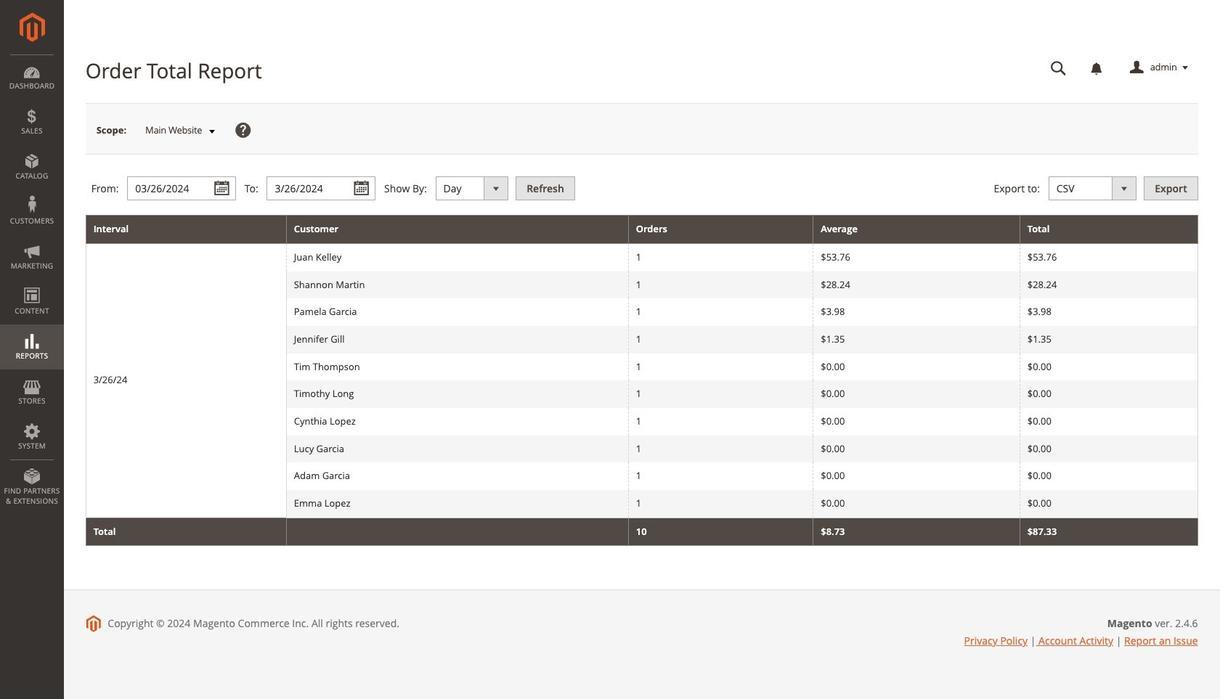 Task type: locate. For each thing, give the bounding box(es) containing it.
None text field
[[1041, 55, 1077, 81]]

menu bar
[[0, 54, 64, 514]]

None text field
[[127, 177, 236, 201], [267, 177, 376, 201], [127, 177, 236, 201], [267, 177, 376, 201]]



Task type: describe. For each thing, give the bounding box(es) containing it.
magento admin panel image
[[19, 12, 45, 42]]



